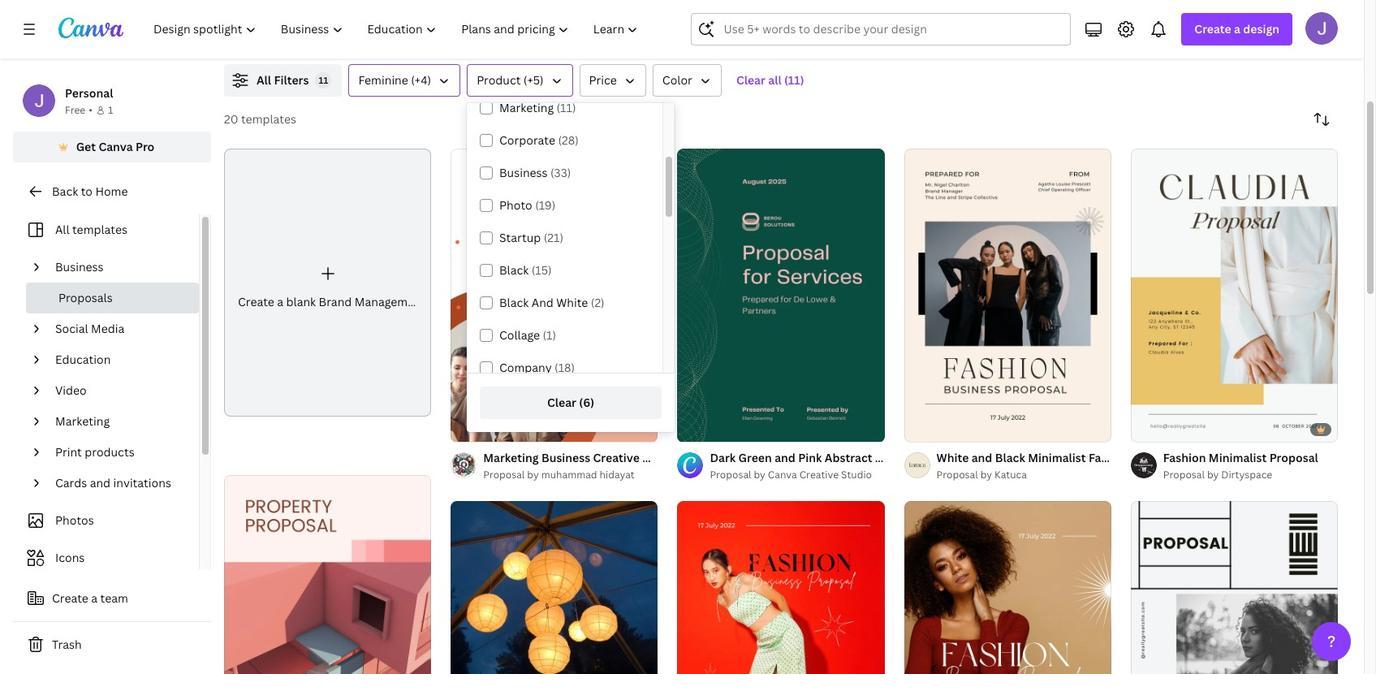 Task type: describe. For each thing, give the bounding box(es) containing it.
black for black
[[499, 262, 529, 278]]

create a design button
[[1182, 13, 1293, 45]]

clear (6)
[[547, 395, 595, 410]]

0 horizontal spatial (11)
[[557, 100, 576, 115]]

(33)
[[551, 165, 571, 180]]

green
[[739, 450, 772, 465]]

icons link
[[23, 543, 189, 573]]

all
[[768, 72, 782, 88]]

education link
[[49, 344, 189, 375]]

yellow and white minimal photocentric marketing proposal proposal image
[[451, 501, 658, 674]]

create for create a design
[[1195, 21, 1232, 37]]

black for black and white
[[499, 295, 529, 310]]

proposal left muhammad
[[483, 468, 525, 482]]

design
[[1244, 21, 1280, 37]]

photos link
[[23, 505, 189, 536]]

price button
[[580, 64, 646, 97]]

dark green and pink abstract tech general proposal link
[[710, 449, 999, 467]]

1 of 6 link
[[1131, 149, 1338, 442]]

trash link
[[13, 629, 211, 661]]

canva inside button
[[99, 139, 133, 154]]

Search search field
[[724, 14, 1061, 45]]

clear all (11) button
[[728, 64, 813, 97]]

photo background minimalist fashion business proposal image for black
[[904, 501, 1112, 674]]

(+4)
[[411, 72, 431, 88]]

pink minimalist modern property proposal image
[[224, 475, 431, 674]]

business down corporate
[[499, 165, 548, 180]]

all for all templates
[[55, 222, 69, 237]]

print products link
[[49, 437, 189, 468]]

create a blank brand management proposal element
[[224, 149, 477, 417]]

back
[[52, 184, 78, 199]]

(28)
[[558, 132, 579, 148]]

price
[[589, 72, 617, 88]]

black and white minimal fashion business proposal image
[[1131, 501, 1338, 674]]

marketing link
[[49, 406, 189, 437]]

feminine (+4) button
[[349, 64, 461, 97]]

color button
[[653, 64, 722, 97]]

personal
[[65, 85, 113, 101]]

create a team button
[[13, 582, 211, 615]]

management
[[355, 294, 426, 310]]

invitations
[[113, 475, 171, 491]]

company (18)
[[499, 360, 575, 375]]

pro
[[136, 139, 155, 154]]

icons
[[55, 550, 85, 565]]

team
[[100, 590, 128, 606]]

orange
[[693, 450, 733, 465]]

creative inside marketing business creative pink and orange proposal proposal by muhammad hidayat
[[593, 450, 640, 465]]

black inside white and black minimalist fashion business proposal proposal by katuca
[[995, 450, 1026, 465]]

cards and invitations
[[55, 475, 171, 491]]

20 templates
[[224, 111, 296, 127]]

home
[[95, 184, 128, 199]]

product
[[477, 72, 521, 88]]

social
[[55, 321, 88, 336]]

minimalist inside white and black minimalist fashion business proposal proposal by katuca
[[1028, 450, 1086, 465]]

by inside fashion minimalist proposal proposal by dirtyspace
[[1208, 468, 1219, 482]]

business link
[[49, 252, 189, 283]]

proposal up katuca
[[950, 450, 999, 465]]

marketing business creative pink and orange proposal image
[[451, 149, 658, 442]]

1 brand management proposal templates image from the left
[[992, 0, 1338, 45]]

11
[[319, 74, 328, 86]]

feminine (+4)
[[359, 72, 431, 88]]

hidayat
[[600, 468, 635, 482]]

dark
[[710, 450, 736, 465]]

create for create a team
[[52, 590, 88, 606]]

all templates
[[55, 222, 127, 237]]

startup (21)
[[499, 230, 564, 245]]

proposal right the management
[[429, 294, 477, 310]]

get
[[76, 139, 96, 154]]

free
[[65, 103, 85, 117]]

proposal by katuca link
[[937, 467, 1112, 483]]

proposal by muhammad hidayat link
[[483, 467, 658, 483]]

1 of 6
[[1143, 422, 1166, 435]]

2 brand management proposal templates image from the left
[[1094, 0, 1237, 15]]

templates for 20 templates
[[241, 111, 296, 127]]

white and black minimalist fashion business proposal image
[[904, 149, 1112, 442]]

of for dark green and pink abstract tech general proposal
[[696, 422, 705, 435]]

proposal up proposal by dirtyspace link
[[1186, 450, 1235, 465]]

a for team
[[91, 590, 98, 606]]

by inside white and black minimalist fashion business proposal proposal by katuca
[[981, 468, 993, 482]]

corporate (28)
[[499, 132, 579, 148]]

clear for clear (6)
[[547, 395, 577, 410]]

back to home
[[52, 184, 128, 199]]

and inside cards and invitations link
[[90, 475, 111, 491]]

proposal down 6
[[1164, 468, 1205, 482]]

feminine
[[359, 72, 408, 88]]

20
[[224, 111, 238, 127]]

brand
[[319, 294, 352, 310]]

marketing (11)
[[499, 100, 576, 115]]

marketing business creative pink and orange proposal link
[[483, 449, 784, 467]]

clear for clear all (11)
[[737, 72, 766, 88]]

business (33)
[[499, 165, 571, 180]]

all templates link
[[23, 214, 189, 245]]

filters
[[274, 72, 309, 88]]

social media
[[55, 321, 125, 336]]

company
[[499, 360, 552, 375]]

print
[[55, 444, 82, 460]]

white inside white and black minimalist fashion business proposal proposal by katuca
[[937, 450, 969, 465]]

studio
[[841, 468, 872, 482]]

by inside marketing business creative pink and orange proposal proposal by muhammad hidayat
[[527, 468, 539, 482]]

fashion minimalist proposal proposal by dirtyspace
[[1164, 450, 1319, 482]]

create a blank brand management proposal link
[[224, 149, 477, 417]]

photos
[[55, 512, 94, 528]]

canva inside "dark green and pink abstract tech general proposal proposal by canva creative studio"
[[768, 468, 797, 482]]

white and black minimalist fashion business proposal link
[[937, 449, 1235, 467]]

(+5)
[[524, 72, 544, 88]]

muhammad
[[541, 468, 597, 482]]

proposal down general
[[937, 468, 978, 482]]

photo (19)
[[499, 197, 556, 213]]

of for fashion minimalist proposal
[[1149, 422, 1158, 435]]

creative inside "dark green and pink abstract tech general proposal proposal by canva creative studio"
[[800, 468, 839, 482]]



Task type: vqa. For each thing, say whether or not it's contained in the screenshot.
the middle |
no



Task type: locate. For each thing, give the bounding box(es) containing it.
1 vertical spatial clear
[[547, 395, 577, 410]]

1 of from the left
[[696, 422, 705, 435]]

0 vertical spatial black
[[499, 262, 529, 278]]

print products
[[55, 444, 135, 460]]

0 vertical spatial create
[[1195, 21, 1232, 37]]

1 vertical spatial creative
[[800, 468, 839, 482]]

11 filter options selected element
[[315, 72, 332, 89]]

fashion minimalist proposal link
[[1164, 449, 1319, 467]]

black (15)
[[499, 262, 552, 278]]

1 fashion from the left
[[1089, 450, 1132, 465]]

2 vertical spatial black
[[995, 450, 1026, 465]]

1 horizontal spatial creative
[[800, 468, 839, 482]]

1 vertical spatial marketing
[[55, 413, 110, 429]]

creative down abstract
[[800, 468, 839, 482]]

collage
[[499, 327, 540, 343]]

2 minimalist from the left
[[1209, 450, 1267, 465]]

1 horizontal spatial pink
[[799, 450, 822, 465]]

a for blank
[[277, 294, 284, 310]]

(11) up the (28)
[[557, 100, 576, 115]]

and right "cards"
[[90, 475, 111, 491]]

1 horizontal spatial all
[[257, 72, 271, 88]]

back to home link
[[13, 175, 211, 208]]

trash
[[52, 637, 82, 652]]

proposal down dark
[[710, 468, 752, 482]]

by left katuca
[[981, 468, 993, 482]]

0 horizontal spatial pink
[[643, 450, 666, 465]]

clear all (11)
[[737, 72, 804, 88]]

1 inside "link"
[[1143, 422, 1147, 435]]

general
[[904, 450, 947, 465]]

2 horizontal spatial a
[[1235, 21, 1241, 37]]

business down 6
[[1135, 450, 1183, 465]]

marketing for marketing business creative pink and orange proposal proposal by muhammad hidayat
[[483, 450, 539, 465]]

0 vertical spatial a
[[1235, 21, 1241, 37]]

0 horizontal spatial 1
[[108, 103, 113, 117]]

a left design
[[1235, 21, 1241, 37]]

0 horizontal spatial fashion
[[1089, 450, 1132, 465]]

business
[[499, 165, 548, 180], [55, 259, 104, 275], [542, 450, 591, 465], [1135, 450, 1183, 465]]

black and white (2)
[[499, 295, 605, 310]]

1 horizontal spatial create
[[238, 294, 274, 310]]

canva left "pro"
[[99, 139, 133, 154]]

business inside white and black minimalist fashion business proposal proposal by katuca
[[1135, 450, 1183, 465]]

1 vertical spatial canva
[[768, 468, 797, 482]]

product (+5) button
[[467, 64, 573, 97]]

business up proposals
[[55, 259, 104, 275]]

create a design
[[1195, 21, 1280, 37]]

2 vertical spatial a
[[91, 590, 98, 606]]

all left filters
[[257, 72, 271, 88]]

dirtyspace
[[1222, 468, 1273, 482]]

1 horizontal spatial of
[[1149, 422, 1158, 435]]

1 by from the left
[[527, 468, 539, 482]]

1 vertical spatial templates
[[72, 222, 127, 237]]

and inside white and black minimalist fashion business proposal proposal by katuca
[[972, 450, 993, 465]]

creative up hidayat
[[593, 450, 640, 465]]

(11) inside button
[[785, 72, 804, 88]]

business up muhammad
[[542, 450, 591, 465]]

of left 10 on the right of page
[[696, 422, 705, 435]]

None search field
[[692, 13, 1072, 45]]

of inside 1 of 10 link
[[696, 422, 705, 435]]

product (+5)
[[477, 72, 544, 88]]

create
[[1195, 21, 1232, 37], [238, 294, 274, 310], [52, 590, 88, 606]]

2 vertical spatial create
[[52, 590, 88, 606]]

1 horizontal spatial templates
[[241, 111, 296, 127]]

fashion minimalist proposal image
[[1131, 149, 1338, 442]]

business inside marketing business creative pink and orange proposal proposal by muhammad hidayat
[[542, 450, 591, 465]]

2 pink from the left
[[799, 450, 822, 465]]

proposal up dirtyspace
[[1270, 450, 1319, 465]]

by inside "dark green and pink abstract tech general proposal proposal by canva creative studio"
[[754, 468, 766, 482]]

2 photo background minimalist fashion business proposal image from the left
[[904, 501, 1112, 674]]

and inside marketing business creative pink and orange proposal proposal by muhammad hidayat
[[669, 450, 690, 465]]

1 photo background minimalist fashion business proposal image from the left
[[678, 501, 885, 674]]

clear (6) button
[[480, 387, 662, 419]]

2 by from the left
[[754, 468, 766, 482]]

of left 6
[[1149, 422, 1158, 435]]

1 horizontal spatial white
[[937, 450, 969, 465]]

2 horizontal spatial create
[[1195, 21, 1232, 37]]

a left team
[[91, 590, 98, 606]]

blank
[[286, 294, 316, 310]]

0 vertical spatial canva
[[99, 139, 133, 154]]

(19)
[[535, 197, 556, 213]]

marketing for marketing (11)
[[499, 100, 554, 115]]

and left orange on the right
[[669, 450, 690, 465]]

fashion inside white and black minimalist fashion business proposal proposal by katuca
[[1089, 450, 1132, 465]]

1 vertical spatial black
[[499, 295, 529, 310]]

white left the '(2)'
[[557, 295, 588, 310]]

media
[[91, 321, 125, 336]]

proposal up proposal by canva creative studio link
[[735, 450, 784, 465]]

1 horizontal spatial 1
[[689, 422, 694, 435]]

a inside dropdown button
[[1235, 21, 1241, 37]]

1 left 6
[[1143, 422, 1147, 435]]

(1)
[[543, 327, 556, 343]]

create down "icons"
[[52, 590, 88, 606]]

2 horizontal spatial 1
[[1143, 422, 1147, 435]]

1 vertical spatial white
[[937, 450, 969, 465]]

clear
[[737, 72, 766, 88], [547, 395, 577, 410]]

a left blank on the left top
[[277, 294, 284, 310]]

1 minimalist from the left
[[1028, 450, 1086, 465]]

fashion
[[1089, 450, 1132, 465], [1164, 450, 1206, 465]]

and inside "dark green and pink abstract tech general proposal proposal by canva creative studio"
[[775, 450, 796, 465]]

(6)
[[579, 395, 595, 410]]

0 horizontal spatial canva
[[99, 139, 133, 154]]

brand management proposal templates image
[[992, 0, 1338, 45], [1094, 0, 1237, 15]]

1 horizontal spatial photo background minimalist fashion business proposal image
[[904, 501, 1112, 674]]

1 horizontal spatial minimalist
[[1209, 450, 1267, 465]]

marketing inside the marketing link
[[55, 413, 110, 429]]

templates
[[241, 111, 296, 127], [72, 222, 127, 237]]

1 of 10 link
[[678, 149, 885, 442]]

1 for fashion
[[1143, 422, 1147, 435]]

dark green and pink abstract tech general proposal image
[[678, 149, 885, 442]]

abstract
[[825, 450, 873, 465]]

2 vertical spatial marketing
[[483, 450, 539, 465]]

1 vertical spatial a
[[277, 294, 284, 310]]

corporate
[[499, 132, 556, 148]]

1 horizontal spatial a
[[277, 294, 284, 310]]

black left "(15)"
[[499, 262, 529, 278]]

get canva pro button
[[13, 132, 211, 162]]

by left muhammad
[[527, 468, 539, 482]]

0 horizontal spatial of
[[696, 422, 705, 435]]

4 by from the left
[[1208, 468, 1219, 482]]

white right tech
[[937, 450, 969, 465]]

Sort by button
[[1306, 103, 1338, 136]]

clear left all
[[737, 72, 766, 88]]

1 horizontal spatial (11)
[[785, 72, 804, 88]]

collage (1)
[[499, 327, 556, 343]]

clear inside clear all (11) button
[[737, 72, 766, 88]]

0 horizontal spatial create
[[52, 590, 88, 606]]

proposals
[[58, 290, 113, 305]]

all for all filters
[[257, 72, 271, 88]]

top level navigation element
[[143, 13, 653, 45]]

2 of from the left
[[1149, 422, 1158, 435]]

1 horizontal spatial clear
[[737, 72, 766, 88]]

0 vertical spatial clear
[[737, 72, 766, 88]]

clear inside clear (6) button
[[547, 395, 577, 410]]

startup
[[499, 230, 541, 245]]

•
[[89, 103, 93, 117]]

and up proposal by katuca link on the right bottom
[[972, 450, 993, 465]]

0 horizontal spatial photo background minimalist fashion business proposal image
[[678, 501, 885, 674]]

3 by from the left
[[981, 468, 993, 482]]

creative
[[593, 450, 640, 465], [800, 468, 839, 482]]

marketing up proposal by muhammad hidayat link
[[483, 450, 539, 465]]

marketing business creative pink and orange proposal proposal by muhammad hidayat
[[483, 450, 784, 482]]

0 vertical spatial all
[[257, 72, 271, 88]]

1 for dark
[[689, 422, 694, 435]]

2 fashion from the left
[[1164, 450, 1206, 465]]

canva
[[99, 139, 133, 154], [768, 468, 797, 482]]

white
[[557, 295, 588, 310], [937, 450, 969, 465]]

minimalist inside fashion minimalist proposal proposal by dirtyspace
[[1209, 450, 1267, 465]]

marketing inside marketing business creative pink and orange proposal proposal by muhammad hidayat
[[483, 450, 539, 465]]

templates down back to home
[[72, 222, 127, 237]]

10
[[707, 422, 718, 435]]

pink left orange on the right
[[643, 450, 666, 465]]

black left and
[[499, 295, 529, 310]]

pink up proposal by canva creative studio link
[[799, 450, 822, 465]]

0 horizontal spatial all
[[55, 222, 69, 237]]

1 left 10 on the right of page
[[689, 422, 694, 435]]

(15)
[[532, 262, 552, 278]]

0 vertical spatial white
[[557, 295, 588, 310]]

1 horizontal spatial canva
[[768, 468, 797, 482]]

pink
[[643, 450, 666, 465], [799, 450, 822, 465]]

0 horizontal spatial templates
[[72, 222, 127, 237]]

0 horizontal spatial a
[[91, 590, 98, 606]]

a for design
[[1235, 21, 1241, 37]]

pink inside "dark green and pink abstract tech general proposal proposal by canva creative studio"
[[799, 450, 822, 465]]

by down green
[[754, 468, 766, 482]]

1 vertical spatial create
[[238, 294, 274, 310]]

0 horizontal spatial white
[[557, 295, 588, 310]]

proposal by canva creative studio link
[[710, 467, 885, 483]]

1 vertical spatial (11)
[[557, 100, 576, 115]]

proposal by dirtyspace link
[[1164, 467, 1319, 483]]

all filters
[[257, 72, 309, 88]]

1 vertical spatial all
[[55, 222, 69, 237]]

create left design
[[1195, 21, 1232, 37]]

1 right •
[[108, 103, 113, 117]]

get canva pro
[[76, 139, 155, 154]]

dark green and pink abstract tech general proposal proposal by canva creative studio
[[710, 450, 999, 482]]

photo
[[499, 197, 533, 213]]

marketing down product (+5) button
[[499, 100, 554, 115]]

templates for all templates
[[72, 222, 127, 237]]

(18)
[[555, 360, 575, 375]]

black up katuca
[[995, 450, 1026, 465]]

cards and invitations link
[[49, 468, 189, 499]]

create inside the create a design dropdown button
[[1195, 21, 1232, 37]]

(11)
[[785, 72, 804, 88], [557, 100, 576, 115]]

0 horizontal spatial clear
[[547, 395, 577, 410]]

a inside button
[[91, 590, 98, 606]]

(11) right all
[[785, 72, 804, 88]]

color
[[663, 72, 693, 88]]

video link
[[49, 375, 189, 406]]

create inside create a blank brand management proposal element
[[238, 294, 274, 310]]

photo background minimalist fashion business proposal image
[[678, 501, 885, 674], [904, 501, 1112, 674]]

by down fashion minimalist proposal link
[[1208, 468, 1219, 482]]

and up proposal by canva creative studio link
[[775, 450, 796, 465]]

a
[[1235, 21, 1241, 37], [277, 294, 284, 310], [91, 590, 98, 606]]

0 horizontal spatial creative
[[593, 450, 640, 465]]

of inside 1 of 6 "link"
[[1149, 422, 1158, 435]]

canva down green
[[768, 468, 797, 482]]

1 of 10
[[689, 422, 718, 435]]

1
[[108, 103, 113, 117], [689, 422, 694, 435], [1143, 422, 1147, 435]]

create for create a blank brand management proposal
[[238, 294, 274, 310]]

0 vertical spatial templates
[[241, 111, 296, 127]]

create left blank on the left top
[[238, 294, 274, 310]]

0 horizontal spatial minimalist
[[1028, 450, 1086, 465]]

1 horizontal spatial fashion
[[1164, 450, 1206, 465]]

0 vertical spatial marketing
[[499, 100, 554, 115]]

templates right 20
[[241, 111, 296, 127]]

0 vertical spatial (11)
[[785, 72, 804, 88]]

video
[[55, 383, 87, 398]]

marketing for marketing
[[55, 413, 110, 429]]

clear left (6)
[[547, 395, 577, 410]]

jacob simon image
[[1306, 12, 1338, 45]]

all down back
[[55, 222, 69, 237]]

free •
[[65, 103, 93, 117]]

photo background minimalist fashion business proposal image for and
[[678, 501, 885, 674]]

pink for and
[[643, 450, 666, 465]]

(2)
[[591, 295, 605, 310]]

(21)
[[544, 230, 564, 245]]

minimalist up proposal by katuca link on the right bottom
[[1028, 450, 1086, 465]]

create inside create a team button
[[52, 590, 88, 606]]

minimalist
[[1028, 450, 1086, 465], [1209, 450, 1267, 465]]

katuca
[[995, 468, 1027, 482]]

0 vertical spatial creative
[[593, 450, 640, 465]]

marketing down the video
[[55, 413, 110, 429]]

fashion inside fashion minimalist proposal proposal by dirtyspace
[[1164, 450, 1206, 465]]

pink for abstract
[[799, 450, 822, 465]]

create a blank brand management proposal
[[238, 294, 477, 310]]

1 pink from the left
[[643, 450, 666, 465]]

cards
[[55, 475, 87, 491]]

pink inside marketing business creative pink and orange proposal proposal by muhammad hidayat
[[643, 450, 666, 465]]

minimalist up proposal by dirtyspace link
[[1209, 450, 1267, 465]]

by
[[527, 468, 539, 482], [754, 468, 766, 482], [981, 468, 993, 482], [1208, 468, 1219, 482]]

to
[[81, 184, 93, 199]]



